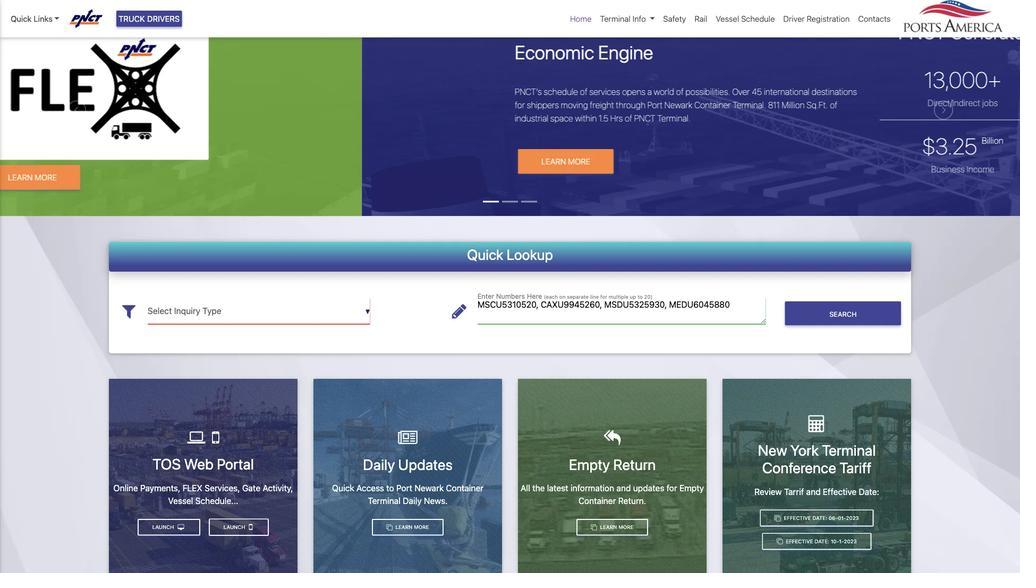 Task type: locate. For each thing, give the bounding box(es) containing it.
1 vertical spatial income
[[668, 165, 696, 175]]

container down information
[[579, 497, 616, 507]]

2 horizontal spatial container
[[579, 497, 616, 507]]

empty up information
[[569, 456, 610, 474]]

million down international
[[483, 100, 506, 110]]

billion for $1.1
[[839, 69, 861, 80]]

million inside $364 million
[[848, 136, 871, 146]]

1 horizontal spatial and
[[807, 488, 821, 498]]

clone image for empty return
[[591, 525, 597, 531]]

million inside pnct's schedule of services opens a world of possibilities.                                 over 45 international destinations for shippers moving freight through port newark container terminal.                                 811 million sq.ft. of industrial space within 1.5 hrs of pnct terminal.
[[483, 100, 506, 110]]

learn more for empty return
[[599, 525, 634, 531]]

0 horizontal spatial launch link
[[138, 520, 200, 537]]

0 horizontal spatial port
[[349, 100, 364, 110]]

1 vertical spatial newark
[[415, 484, 444, 494]]

learn more right clone icon
[[394, 525, 429, 531]]

pnct inside pnct's schedule of services opens a world of possibilities.                                 over 45 international destinations for shippers moving freight through port newark container terminal.                                 811 million sq.ft. of industrial space within 1.5 hrs of pnct terminal.
[[335, 113, 357, 123]]

news.
[[424, 497, 448, 507]]

2 vertical spatial effective
[[786, 539, 813, 545]]

0 horizontal spatial million
[[483, 100, 506, 110]]

to inside quick access to port newark container terminal daily news.
[[386, 484, 394, 494]]

learn for daily
[[396, 525, 413, 531]]

effective down tarrif
[[784, 516, 811, 522]]

learn for empty
[[600, 525, 617, 531]]

effective down effective date: 06-01-2023 link
[[786, 539, 813, 545]]

empty inside all the latest information and updates for empty container return.
[[680, 484, 704, 494]]

1 horizontal spatial pnct
[[600, 21, 647, 43]]

2 vertical spatial container
[[579, 497, 616, 507]]

0 horizontal spatial income
[[668, 165, 696, 175]]

quick inside quick links link
[[11, 14, 32, 23]]

0 vertical spatial clone image
[[775, 516, 781, 522]]

learn right clone icon
[[396, 525, 413, 531]]

0 vertical spatial port
[[349, 100, 364, 110]]

clone image for new york terminal conference tariff
[[775, 516, 781, 522]]

2 vertical spatial terminal
[[368, 497, 401, 507]]

1 learn more link from the left
[[372, 520, 444, 537]]

multiple
[[609, 294, 629, 300]]

here
[[527, 293, 542, 301]]

1 horizontal spatial income
[[834, 98, 862, 108]]

generates:
[[652, 21, 738, 43]]

schedule
[[741, 14, 775, 23]]

more for daily updates
[[414, 525, 429, 531]]

1 vertical spatial pnct
[[335, 113, 357, 123]]

learn down space
[[243, 157, 267, 167]]

launch
[[224, 525, 247, 531], [152, 525, 176, 531]]

quick up enter
[[467, 247, 504, 264]]

1 vertical spatial to
[[386, 484, 394, 494]]

0 vertical spatial terminal.
[[434, 100, 467, 110]]

contacts link
[[854, 8, 895, 29]]

to
[[638, 294, 643, 300], [386, 484, 394, 494]]

for
[[216, 100, 226, 110], [601, 294, 607, 300], [667, 484, 677, 494]]

learn more down the "return."
[[599, 525, 634, 531]]

rail link
[[691, 8, 712, 29]]

0 horizontal spatial vessel
[[168, 497, 193, 507]]

2 horizontal spatial for
[[667, 484, 677, 494]]

1 vertical spatial 2023
[[844, 539, 857, 545]]

1 horizontal spatial more
[[414, 525, 429, 531]]

$1.1 billion
[[801, 67, 861, 93]]

revenue
[[822, 165, 855, 175]]

to right 'access'
[[386, 484, 394, 494]]

0 vertical spatial daily
[[363, 456, 395, 474]]

1 vertical spatial daily
[[403, 497, 422, 507]]

1 horizontal spatial for
[[601, 294, 607, 300]]

0 horizontal spatial launch
[[152, 525, 176, 531]]

0 vertical spatial container
[[396, 100, 432, 110]]

1 launch link from the left
[[209, 520, 269, 537]]

(each
[[544, 294, 558, 300]]

learn down all the latest information and updates for empty container return.
[[600, 525, 617, 531]]

1 vertical spatial clone image
[[591, 525, 597, 531]]

1 horizontal spatial terminal.
[[434, 100, 467, 110]]

billion
[[839, 69, 861, 80], [683, 136, 705, 146]]

billion inside $1.1 billion
[[839, 69, 861, 80]]

search button
[[785, 302, 901, 326]]

clone image inside effective date: 06-01-2023 link
[[775, 516, 781, 522]]

quick lookup
[[467, 247, 553, 264]]

terminal left info
[[600, 14, 631, 23]]

date: left 10-
[[815, 539, 830, 545]]

port
[[349, 100, 364, 110], [396, 484, 412, 494]]

2 horizontal spatial learn
[[600, 525, 617, 531]]

daily left news.
[[403, 497, 422, 507]]

income down $1.1 billion
[[834, 98, 862, 108]]

terminal info link
[[596, 8, 659, 29]]

2 vertical spatial quick
[[332, 484, 354, 494]]

of up moving
[[281, 87, 289, 97]]

quick links link
[[11, 13, 59, 25]]

1 horizontal spatial learn more link
[[577, 520, 648, 537]]

income for $1.1
[[834, 98, 862, 108]]

learn more link down all the latest information and updates for empty container return.
[[577, 520, 648, 537]]

quick left links
[[11, 14, 32, 23]]

2023 for 01-
[[846, 516, 859, 522]]

more down news.
[[414, 525, 429, 531]]

1 horizontal spatial to
[[638, 294, 643, 300]]

hrs
[[312, 113, 324, 123]]

0 horizontal spatial newark
[[366, 100, 394, 110]]

port inside pnct's schedule of services opens a world of possibilities.                                 over 45 international destinations for shippers moving freight through port newark container terminal.                                 811 million sq.ft. of industrial space within 1.5 hrs of pnct terminal.
[[349, 100, 364, 110]]

45
[[453, 87, 463, 97]]

date: for 01-
[[813, 516, 828, 522]]

launch link down payments,
[[138, 520, 200, 537]]

vessel
[[716, 14, 739, 23], [168, 497, 193, 507]]

2 vertical spatial for
[[667, 484, 677, 494]]

for down pnct's
[[216, 100, 226, 110]]

vessel down the flex
[[168, 497, 193, 507]]

0 horizontal spatial learn more
[[243, 157, 292, 167]]

for inside all the latest information and updates for empty container return.
[[667, 484, 677, 494]]

$3.25 billion
[[624, 133, 705, 159]]

and right tarrif
[[807, 488, 821, 498]]

1 horizontal spatial terminal
[[600, 14, 631, 23]]

launch for desktop icon
[[152, 525, 176, 531]]

0 vertical spatial empty
[[569, 456, 610, 474]]

welcome to port newmark container terminal image
[[63, 4, 1020, 276]]

terminal. down 45
[[434, 100, 467, 110]]

vessel right rail
[[716, 14, 739, 23]]

newark
[[366, 100, 394, 110], [415, 484, 444, 494]]

2 vertical spatial date:
[[815, 539, 830, 545]]

0 vertical spatial vessel
[[716, 14, 739, 23]]

date: inside effective date: 10-1-2023 link
[[815, 539, 830, 545]]

1 horizontal spatial launch link
[[209, 520, 269, 537]]

1 horizontal spatial learn
[[396, 525, 413, 531]]

1 horizontal spatial container
[[446, 484, 484, 494]]

1 vertical spatial million
[[848, 136, 871, 146]]

0 horizontal spatial terminal
[[368, 497, 401, 507]]

1 vertical spatial terminal
[[822, 442, 876, 460]]

schedule...
[[195, 497, 238, 507]]

and up the "return."
[[617, 484, 631, 494]]

moving
[[262, 100, 289, 110]]

1 horizontal spatial port
[[396, 484, 412, 494]]

date: down tariff
[[859, 488, 880, 498]]

direct/indirect
[[629, 98, 682, 108]]

2023 right 06-
[[846, 516, 859, 522]]

launch link
[[209, 520, 269, 537], [138, 520, 200, 537]]

2023 right 10-
[[844, 539, 857, 545]]

learn more inside learn more button
[[243, 157, 292, 167]]

more down the "return."
[[619, 525, 634, 531]]

safety link
[[659, 8, 691, 29]]

container down possibilities.
[[396, 100, 432, 110]]

for right line
[[601, 294, 607, 300]]

quick
[[11, 14, 32, 23], [467, 247, 504, 264], [332, 484, 354, 494]]

1 vertical spatial container
[[446, 484, 484, 494]]

to right up
[[638, 294, 643, 300]]

0 vertical spatial 2023
[[846, 516, 859, 522]]

0 horizontal spatial pnct
[[335, 113, 357, 123]]

income for $3.25
[[668, 165, 696, 175]]

launch link down "schedule..."
[[209, 520, 269, 537]]

rail
[[695, 14, 708, 23]]

effective
[[823, 488, 857, 498], [784, 516, 811, 522], [786, 539, 813, 545]]

newark inside pnct's schedule of services opens a world of possibilities.                                 over 45 international destinations for shippers moving freight through port newark container terminal.                                 811 million sq.ft. of industrial space within 1.5 hrs of pnct terminal.
[[366, 100, 394, 110]]

registration
[[807, 14, 850, 23]]

2 vertical spatial clone image
[[777, 540, 783, 545]]

income
[[834, 98, 862, 108], [668, 165, 696, 175]]

tax
[[807, 165, 820, 175]]

None text field
[[148, 299, 370, 325]]

1 horizontal spatial empty
[[680, 484, 704, 494]]

1 vertical spatial empty
[[680, 484, 704, 494]]

updates
[[633, 484, 665, 494]]

1 horizontal spatial newark
[[415, 484, 444, 494]]

0 vertical spatial to
[[638, 294, 643, 300]]

a
[[349, 87, 353, 97]]

desktop image
[[178, 525, 184, 531]]

clone image left effective date: 10-1-2023
[[777, 540, 783, 545]]

$364
[[791, 133, 843, 159]]

daily up 'access'
[[363, 456, 395, 474]]

1 horizontal spatial billion
[[839, 69, 861, 80]]

date: inside effective date: 06-01-2023 link
[[813, 516, 828, 522]]

launch left mobile image on the left
[[224, 525, 247, 531]]

0 horizontal spatial daily
[[363, 456, 395, 474]]

0 horizontal spatial quick
[[11, 14, 32, 23]]

newark down world
[[366, 100, 394, 110]]

pnct
[[600, 21, 647, 43], [335, 113, 357, 123]]

safety
[[663, 14, 686, 23]]

2 launch link from the left
[[138, 520, 200, 537]]

2023
[[846, 516, 859, 522], [844, 539, 857, 545]]

review tarrif and effective date:
[[755, 488, 880, 498]]

newark up news.
[[415, 484, 444, 494]]

learn more down space
[[243, 157, 292, 167]]

vessel schedule link
[[712, 8, 779, 29]]

for inside the enter numbers here (each on separate line for multiple up to 20)
[[601, 294, 607, 300]]

effective date: 06-01-2023
[[783, 516, 859, 522]]

quick left 'access'
[[332, 484, 354, 494]]

None text field
[[478, 299, 766, 325]]

0 vertical spatial million
[[483, 100, 506, 110]]

all the latest information and updates for empty container return.
[[521, 484, 704, 507]]

$3.25
[[624, 133, 679, 159]]

shippers
[[228, 100, 260, 110]]

updates
[[398, 456, 453, 474]]

lookup
[[507, 247, 553, 264]]

sq.ft.
[[508, 100, 529, 110]]

2 horizontal spatial terminal
[[822, 442, 876, 460]]

quick inside quick access to port newark container terminal daily news.
[[332, 484, 354, 494]]

0 horizontal spatial and
[[617, 484, 631, 494]]

0 vertical spatial billion
[[839, 69, 861, 80]]

space
[[252, 113, 274, 123]]

million up 'revenue'
[[848, 136, 871, 146]]

1 vertical spatial effective
[[784, 516, 811, 522]]

0 vertical spatial income
[[834, 98, 862, 108]]

income down $3.25 billion on the right of page
[[668, 165, 696, 175]]

0 vertical spatial effective
[[823, 488, 857, 498]]

clone image inside learn more link
[[591, 525, 597, 531]]

0 horizontal spatial empty
[[569, 456, 610, 474]]

0 horizontal spatial to
[[386, 484, 394, 494]]

0 horizontal spatial billion
[[683, 136, 705, 146]]

learn more link down quick access to port newark container terminal daily news.
[[372, 520, 444, 537]]

1 horizontal spatial launch
[[224, 525, 247, 531]]

01-
[[838, 516, 846, 522]]

billion right $1.1
[[839, 69, 861, 80]]

0 vertical spatial newark
[[366, 100, 394, 110]]

return
[[613, 456, 656, 474]]

container
[[396, 100, 432, 110], [446, 484, 484, 494], [579, 497, 616, 507]]

1 vertical spatial date:
[[813, 516, 828, 522]]

1 vertical spatial billion
[[683, 136, 705, 146]]

1 horizontal spatial learn more
[[394, 525, 429, 531]]

and inside all the latest information and updates for empty container return.
[[617, 484, 631, 494]]

0 horizontal spatial more
[[269, 157, 292, 167]]

launch left desktop icon
[[152, 525, 176, 531]]

0 horizontal spatial learn
[[243, 157, 267, 167]]

driver
[[784, 14, 805, 23]]

0 horizontal spatial for
[[216, 100, 226, 110]]

billion down jobs
[[683, 136, 705, 146]]

pnct right home at top right
[[600, 21, 647, 43]]

1 horizontal spatial million
[[848, 136, 871, 146]]

1 vertical spatial port
[[396, 484, 412, 494]]

10-
[[831, 539, 839, 545]]

pnct's
[[216, 87, 243, 97]]

container up news.
[[446, 484, 484, 494]]

port inside quick access to port newark container terminal daily news.
[[396, 484, 412, 494]]

1 vertical spatial vessel
[[168, 497, 193, 507]]

learn more link for return
[[577, 520, 648, 537]]

0 vertical spatial quick
[[11, 14, 32, 23]]

2 horizontal spatial more
[[619, 525, 634, 531]]

empty right updates
[[680, 484, 704, 494]]

pnct down through
[[335, 113, 357, 123]]

2 horizontal spatial quick
[[467, 247, 504, 264]]

terminal. down world
[[359, 113, 392, 123]]

1 vertical spatial for
[[601, 294, 607, 300]]

2 horizontal spatial learn more
[[599, 525, 634, 531]]

date: left 06-
[[813, 516, 828, 522]]

0 horizontal spatial learn more link
[[372, 520, 444, 537]]

more
[[269, 157, 292, 167], [414, 525, 429, 531], [619, 525, 634, 531]]

1 vertical spatial terminal.
[[359, 113, 392, 123]]

2 learn more link from the left
[[577, 520, 648, 537]]

flex
[[183, 484, 202, 494]]

for right updates
[[667, 484, 677, 494]]

clone image
[[775, 516, 781, 522], [591, 525, 597, 531], [777, 540, 783, 545]]

to inside the enter numbers here (each on separate line for multiple up to 20)
[[638, 294, 643, 300]]

clone image down all the latest information and updates for empty container return.
[[591, 525, 597, 531]]

0 vertical spatial pnct
[[600, 21, 647, 43]]

0 horizontal spatial container
[[396, 100, 432, 110]]

clone image down review
[[775, 516, 781, 522]]

vessel schedule
[[716, 14, 775, 23]]

quick for quick links
[[11, 14, 32, 23]]

effective for effective date: 06-01-2023
[[784, 516, 811, 522]]

quick access to port newark container terminal daily news.
[[332, 484, 484, 507]]

pnct's schedule of services opens a world of possibilities.                                 over 45 international destinations for shippers moving freight through port newark container terminal.                                 811 million sq.ft. of industrial space within 1.5 hrs of pnct terminal.
[[216, 87, 558, 123]]

portal
[[217, 456, 254, 474]]

more down within
[[269, 157, 292, 167]]

0 vertical spatial for
[[216, 100, 226, 110]]

daily
[[363, 456, 395, 474], [403, 497, 422, 507]]

1 horizontal spatial quick
[[332, 484, 354, 494]]

newark inside quick access to port newark container terminal daily news.
[[415, 484, 444, 494]]

of
[[281, 87, 289, 97], [377, 87, 385, 97], [531, 100, 539, 110], [326, 113, 334, 123]]

driver registration link
[[779, 8, 854, 29]]

more for empty return
[[619, 525, 634, 531]]

1 vertical spatial quick
[[467, 247, 504, 264]]

terminal up tariff
[[822, 442, 876, 460]]

learn
[[243, 157, 267, 167], [396, 525, 413, 531], [600, 525, 617, 531]]

billion inside $3.25 billion
[[683, 136, 705, 146]]

1 horizontal spatial daily
[[403, 497, 422, 507]]

effective up the 01-
[[823, 488, 857, 498]]

port down a
[[349, 100, 364, 110]]

personal income
[[800, 98, 862, 108]]

quick links
[[11, 14, 53, 23]]

clone image
[[387, 525, 393, 531]]

port down the daily updates
[[396, 484, 412, 494]]

alert
[[0, 0, 1020, 4]]

terminal down 'access'
[[368, 497, 401, 507]]

effective for effective date: 10-1-2023
[[786, 539, 813, 545]]



Task type: vqa. For each thing, say whether or not it's contained in the screenshot.
"×"
no



Task type: describe. For each thing, give the bounding box(es) containing it.
on
[[559, 294, 566, 300]]

possibilities.
[[387, 87, 432, 97]]

all
[[521, 484, 530, 494]]

launch for mobile image on the left
[[224, 525, 247, 531]]

return.
[[618, 497, 646, 507]]

up
[[630, 294, 636, 300]]

driver registration
[[784, 14, 850, 23]]

separate
[[567, 294, 589, 300]]

opens
[[323, 87, 347, 97]]

review
[[755, 488, 782, 498]]

freight
[[291, 100, 315, 110]]

services
[[291, 87, 321, 97]]

personal
[[800, 98, 832, 108]]

date: for 1-
[[815, 539, 830, 545]]

economic
[[216, 41, 295, 64]]

enter
[[478, 293, 494, 301]]

of right hrs
[[326, 113, 334, 123]]

activity,
[[263, 484, 293, 494]]

1.5
[[300, 113, 310, 123]]

new york terminal conference tariff
[[758, 442, 876, 478]]

jobs
[[684, 98, 699, 108]]

payments,
[[140, 484, 180, 494]]

1-
[[839, 539, 844, 545]]

container inside all the latest information and updates for empty container return.
[[579, 497, 616, 507]]

terminal inside quick access to port newark container terminal daily news.
[[368, 497, 401, 507]]

online
[[113, 484, 138, 494]]

within
[[276, 113, 298, 123]]

schedule
[[245, 87, 279, 97]]

new
[[758, 442, 787, 460]]

learn more link for updates
[[372, 520, 444, 537]]

0 vertical spatial terminal
[[600, 14, 631, 23]]

latest
[[547, 484, 569, 494]]

for inside pnct's schedule of services opens a world of possibilities.                                 over 45 international destinations for shippers moving freight through port newark container terminal.                                 811 million sq.ft. of industrial space within 1.5 hrs of pnct terminal.
[[216, 100, 226, 110]]

mobile image
[[249, 524, 253, 532]]

tos
[[153, 456, 181, 474]]

tax revenue
[[807, 165, 855, 175]]

learn more button
[[219, 150, 315, 174]]

the
[[533, 484, 545, 494]]

online payments, flex services, gate activity, vessel schedule...
[[113, 484, 293, 507]]

effective date: 10-1-2023 link
[[762, 534, 872, 551]]

0 vertical spatial date:
[[859, 488, 880, 498]]

search
[[830, 311, 857, 319]]

business income
[[633, 165, 696, 175]]

13,000+
[[626, 67, 703, 93]]

clone image inside effective date: 10-1-2023 link
[[777, 540, 783, 545]]

quick for quick lookup
[[467, 247, 504, 264]]

0 horizontal spatial terminal.
[[359, 113, 392, 123]]

truck drivers
[[119, 14, 180, 23]]

industrial
[[216, 113, 250, 123]]

effective date: 10-1-2023
[[785, 539, 857, 545]]

$1.1
[[801, 67, 834, 93]]

effective date: 06-01-2023 link
[[760, 511, 874, 528]]

daily inside quick access to port newark container terminal daily news.
[[403, 497, 422, 507]]

home
[[570, 14, 592, 23]]

06-
[[829, 516, 838, 522]]

tos web portal
[[153, 456, 254, 474]]

pnct generates:
[[600, 21, 738, 43]]

billion for $3.25
[[683, 136, 705, 146]]

economic engine
[[216, 41, 354, 64]]

gate
[[242, 484, 261, 494]]

quick for quick access to port newark container terminal daily news.
[[332, 484, 354, 494]]

learn inside learn more button
[[243, 157, 267, 167]]

1 horizontal spatial vessel
[[716, 14, 739, 23]]

tarrif
[[784, 488, 804, 498]]

line
[[590, 294, 599, 300]]

20)
[[644, 294, 653, 300]]

flexible service image
[[0, 4, 63, 276]]

container inside quick access to port newark container terminal daily news.
[[446, 484, 484, 494]]

over
[[434, 87, 451, 97]]

engine
[[300, 41, 354, 64]]

of down destinations
[[531, 100, 539, 110]]

services,
[[205, 484, 240, 494]]

drivers
[[147, 14, 180, 23]]

daily updates
[[363, 456, 453, 474]]

info
[[633, 14, 646, 23]]

2023 for 1-
[[844, 539, 857, 545]]

more inside button
[[269, 157, 292, 167]]

contacts
[[858, 14, 891, 23]]

access
[[357, 484, 384, 494]]

terminal inside new york terminal conference tariff
[[822, 442, 876, 460]]

of right world
[[377, 87, 385, 97]]

enter numbers here (each on separate line for multiple up to 20)
[[478, 293, 653, 301]]

learn more for daily updates
[[394, 525, 429, 531]]

web
[[184, 456, 214, 474]]

information
[[571, 484, 614, 494]]

through
[[317, 100, 347, 110]]

container inside pnct's schedule of services opens a world of possibilities.                                 over 45 international destinations for shippers moving freight through port newark container terminal.                                 811 million sq.ft. of industrial space within 1.5 hrs of pnct terminal.
[[396, 100, 432, 110]]

vessel inside online payments, flex services, gate activity, vessel schedule...
[[168, 497, 193, 507]]

york
[[791, 442, 819, 460]]

terminal info
[[600, 14, 646, 23]]

▼
[[365, 309, 370, 316]]

business
[[633, 165, 666, 175]]

$364 million
[[791, 133, 871, 159]]

tariff
[[840, 460, 872, 478]]



